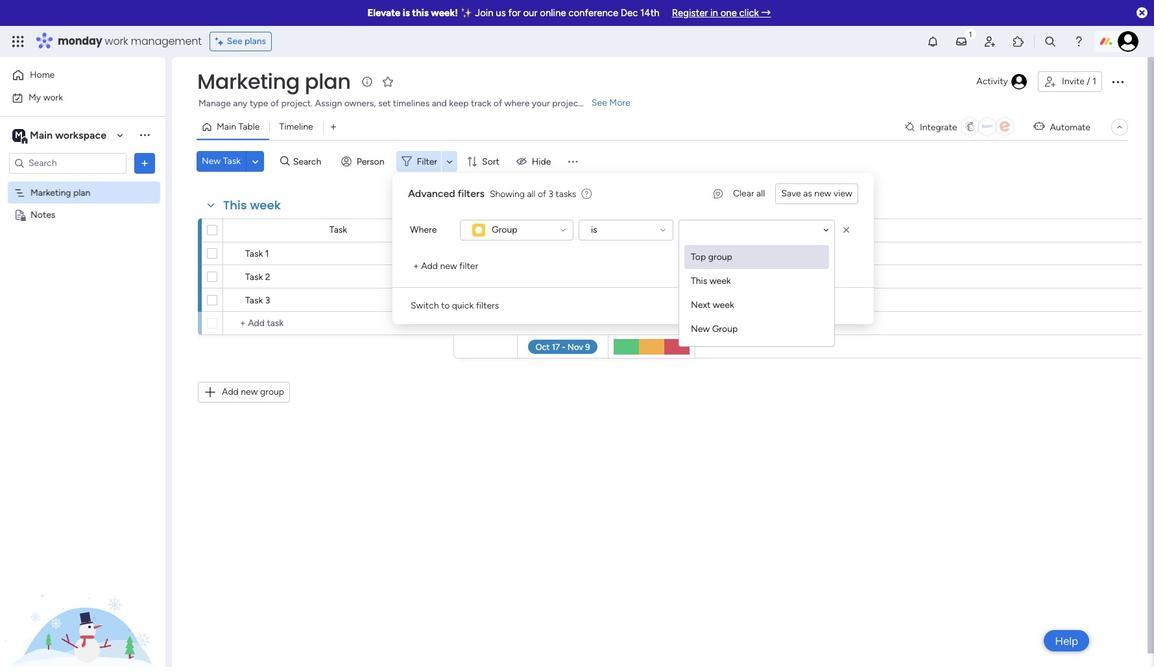Task type: locate. For each thing, give the bounding box(es) containing it.
remove sort image
[[840, 224, 853, 237]]

task for task 1
[[245, 249, 263, 260]]

this down new task button
[[223, 197, 247, 213]]

keep
[[449, 98, 469, 109]]

this week inside field
[[223, 197, 281, 213]]

manage any type of project. assign owners, set timelines and keep track of where your project stands.
[[199, 98, 613, 109]]

1 vertical spatial filters
[[476, 300, 499, 311]]

group inside button
[[260, 387, 284, 398]]

person
[[357, 156, 385, 167]]

0 vertical spatial group
[[492, 225, 518, 236]]

1 vertical spatial see
[[592, 97, 607, 108]]

1 up 2
[[265, 249, 269, 260]]

week
[[250, 197, 281, 213], [710, 276, 731, 287], [713, 300, 734, 311]]

0 horizontal spatial group
[[260, 387, 284, 398]]

invite members image
[[984, 35, 997, 48]]

list box containing top group
[[679, 240, 835, 341]]

0 vertical spatial marketing
[[197, 67, 300, 96]]

see
[[227, 36, 242, 47], [592, 97, 607, 108]]

notes
[[30, 209, 55, 220]]

0 horizontal spatial main
[[30, 129, 53, 141]]

see more link
[[591, 97, 632, 110]]

1 horizontal spatial is
[[591, 225, 598, 236]]

0 vertical spatial work
[[105, 34, 128, 49]]

your
[[532, 98, 550, 109]]

1 horizontal spatial list box
[[679, 240, 835, 341]]

this
[[223, 197, 247, 213], [691, 276, 708, 287]]

activity button
[[972, 71, 1033, 92]]

main workspace
[[30, 129, 106, 141]]

new
[[202, 156, 221, 167], [691, 324, 710, 335]]

main inside workspace selection element
[[30, 129, 53, 141]]

switch to quick filters button
[[406, 296, 504, 317]]

2 horizontal spatial of
[[538, 189, 546, 200]]

1 horizontal spatial 1
[[1093, 76, 1097, 87]]

0 vertical spatial this
[[223, 197, 247, 213]]

is left "this"
[[403, 7, 410, 19]]

plan down search in workspace field
[[73, 187, 90, 198]]

week right next
[[713, 300, 734, 311]]

new
[[815, 188, 832, 199], [440, 261, 457, 272], [241, 387, 258, 398]]

date
[[563, 225, 582, 236]]

2 all from the left
[[527, 189, 536, 200]]

integrate
[[920, 122, 957, 133]]

main
[[217, 121, 236, 132], [30, 129, 53, 141]]

all inside advanced filters showing all of 3 tasks
[[527, 189, 536, 200]]

switch
[[411, 300, 439, 311]]

clear
[[733, 188, 754, 199]]

autopilot image
[[1034, 118, 1045, 135]]

see left more
[[592, 97, 607, 108]]

1 vertical spatial marketing
[[30, 187, 71, 198]]

0 vertical spatial 3
[[549, 189, 554, 200]]

1 horizontal spatial group
[[708, 252, 733, 263]]

task
[[223, 156, 241, 167], [330, 225, 347, 236], [245, 249, 263, 260], [245, 272, 263, 283], [245, 295, 263, 306]]

register in one click → link
[[672, 7, 771, 19]]

of right type
[[271, 98, 279, 109]]

3 inside advanced filters showing all of 3 tasks
[[549, 189, 554, 200]]

+ add new filter
[[413, 261, 478, 272]]

→
[[762, 7, 771, 19]]

working
[[625, 249, 658, 260]]

week up next week
[[710, 276, 731, 287]]

options image
[[1110, 74, 1126, 90]]

work right monday
[[105, 34, 128, 49]]

is right date
[[591, 225, 598, 236]]

this inside list box
[[691, 276, 708, 287]]

this week down angle down "icon"
[[223, 197, 281, 213]]

0 horizontal spatial new
[[202, 156, 221, 167]]

inbox image
[[955, 35, 968, 48]]

main inside 'button'
[[217, 121, 236, 132]]

plan up assign at the left top of the page
[[305, 67, 351, 96]]

0 horizontal spatial work
[[43, 92, 63, 103]]

1 vertical spatial this week
[[691, 276, 731, 287]]

group down next week
[[712, 324, 738, 335]]

marketing plan up notes
[[30, 187, 90, 198]]

1 horizontal spatial this week
[[691, 276, 731, 287]]

save
[[782, 188, 801, 199]]

working on it
[[625, 249, 679, 260]]

view
[[834, 188, 853, 199]]

1 horizontal spatial main
[[217, 121, 236, 132]]

show board description image
[[360, 75, 375, 88]]

1
[[1093, 76, 1097, 87], [265, 249, 269, 260]]

2
[[265, 272, 270, 283]]

automate
[[1050, 122, 1091, 133]]

group inside list box
[[712, 324, 738, 335]]

list box
[[0, 179, 165, 401], [679, 240, 835, 341]]

dec
[[621, 7, 638, 19]]

management
[[131, 34, 202, 49]]

marketing up the any
[[197, 67, 300, 96]]

1 right /
[[1093, 76, 1097, 87]]

timelines
[[393, 98, 430, 109]]

1 vertical spatial add
[[222, 387, 239, 398]]

0 vertical spatial 1
[[1093, 76, 1097, 87]]

1 horizontal spatial new
[[691, 324, 710, 335]]

column information image
[[677, 226, 688, 236]]

Status field
[[635, 224, 668, 238]]

0 vertical spatial group
[[708, 252, 733, 263]]

0 horizontal spatial this
[[223, 197, 247, 213]]

0 horizontal spatial marketing
[[30, 187, 71, 198]]

1 vertical spatial new
[[691, 324, 710, 335]]

options image
[[138, 157, 151, 170]]

notifications image
[[927, 35, 940, 48]]

of left tasks on the top left of the page
[[538, 189, 546, 200]]

0 vertical spatial new
[[815, 188, 832, 199]]

new for view
[[815, 188, 832, 199]]

0 horizontal spatial see
[[227, 36, 242, 47]]

new for filter
[[440, 261, 457, 272]]

task 3
[[245, 295, 270, 306]]

this week down top group
[[691, 276, 731, 287]]

quick
[[452, 300, 474, 311]]

0 vertical spatial this week
[[223, 197, 281, 213]]

group down the showing at the top of page
[[492, 225, 518, 236]]

my work
[[29, 92, 63, 103]]

3
[[549, 189, 554, 200], [265, 295, 270, 306]]

0 horizontal spatial is
[[403, 7, 410, 19]]

new inside button
[[202, 156, 221, 167]]

new down main table 'button'
[[202, 156, 221, 167]]

learn more image
[[582, 188, 592, 201]]

1 horizontal spatial work
[[105, 34, 128, 49]]

help
[[1055, 635, 1079, 648]]

3 left tasks on the top left of the page
[[549, 189, 554, 200]]

work right my
[[43, 92, 63, 103]]

search everything image
[[1044, 35, 1057, 48]]

online
[[540, 7, 566, 19]]

kendall parks image
[[1118, 31, 1139, 52]]

switch to quick filters
[[411, 300, 499, 311]]

this week
[[223, 197, 281, 213], [691, 276, 731, 287]]

where
[[410, 225, 437, 236]]

1 horizontal spatial 3
[[549, 189, 554, 200]]

2 vertical spatial new
[[241, 387, 258, 398]]

of
[[271, 98, 279, 109], [494, 98, 502, 109], [538, 189, 546, 200]]

1 horizontal spatial marketing plan
[[197, 67, 351, 96]]

marketing inside list box
[[30, 187, 71, 198]]

more
[[610, 97, 631, 108]]

filters right the quick
[[476, 300, 499, 311]]

task for task 2
[[245, 272, 263, 283]]

0 horizontal spatial plan
[[73, 187, 90, 198]]

0 horizontal spatial list box
[[0, 179, 165, 401]]

1 horizontal spatial this
[[691, 276, 708, 287]]

collapse board header image
[[1115, 122, 1125, 132]]

0 vertical spatial week
[[250, 197, 281, 213]]

filter button
[[396, 151, 458, 172]]

elevate
[[368, 7, 401, 19]]

week down angle down "icon"
[[250, 197, 281, 213]]

2 horizontal spatial new
[[815, 188, 832, 199]]

register in one click →
[[672, 7, 771, 19]]

m
[[15, 129, 23, 140]]

task for task 3
[[245, 295, 263, 306]]

0 horizontal spatial 3
[[265, 295, 270, 306]]

option
[[0, 181, 165, 184]]

1 vertical spatial 3
[[265, 295, 270, 306]]

1 horizontal spatial new
[[440, 261, 457, 272]]

Search field
[[290, 152, 329, 171]]

menu image
[[567, 155, 580, 168]]

this down top
[[691, 276, 708, 287]]

elevate is this week! ✨ join us for our online conference dec 14th
[[368, 7, 660, 19]]

1 all from the left
[[757, 188, 765, 199]]

v2 user feedback image
[[714, 187, 723, 201]]

set
[[378, 98, 391, 109]]

new inside button
[[815, 188, 832, 199]]

1 horizontal spatial see
[[592, 97, 607, 108]]

all right clear
[[757, 188, 765, 199]]

marketing up notes
[[30, 187, 71, 198]]

0 horizontal spatial 1
[[265, 249, 269, 260]]

filters down sort popup button
[[458, 188, 485, 200]]

marketing plan up type
[[197, 67, 351, 96]]

work inside 'button'
[[43, 92, 63, 103]]

v2 done deadline image
[[522, 271, 533, 283]]

1 vertical spatial is
[[591, 225, 598, 236]]

for
[[508, 7, 521, 19]]

0 horizontal spatial marketing plan
[[30, 187, 90, 198]]

see more
[[592, 97, 631, 108]]

add to favorites image
[[382, 75, 395, 88]]

1 vertical spatial group
[[260, 387, 284, 398]]

add new group button
[[198, 382, 290, 403]]

1 horizontal spatial all
[[757, 188, 765, 199]]

nov 5
[[552, 272, 574, 282]]

1 vertical spatial work
[[43, 92, 63, 103]]

task inside button
[[223, 156, 241, 167]]

all
[[757, 188, 765, 199], [527, 189, 536, 200]]

1 horizontal spatial marketing
[[197, 67, 300, 96]]

group
[[708, 252, 733, 263], [260, 387, 284, 398]]

0 horizontal spatial this week
[[223, 197, 281, 213]]

home
[[30, 69, 55, 80]]

1 vertical spatial group
[[712, 324, 738, 335]]

see inside button
[[227, 36, 242, 47]]

all right the showing at the top of page
[[527, 189, 536, 200]]

next week
[[691, 300, 734, 311]]

main left table at the top left of page
[[217, 121, 236, 132]]

save as new view button
[[776, 184, 859, 204]]

new down next
[[691, 324, 710, 335]]

filter
[[417, 156, 437, 167]]

task 1
[[245, 249, 269, 260]]

owners,
[[344, 98, 376, 109]]

1 horizontal spatial add
[[421, 261, 438, 272]]

1 vertical spatial new
[[440, 261, 457, 272]]

one
[[721, 7, 737, 19]]

dapulse integrations image
[[905, 122, 915, 132]]

1 horizontal spatial group
[[712, 324, 738, 335]]

3 down 2
[[265, 295, 270, 306]]

None field
[[686, 219, 689, 243]]

main right workspace icon
[[30, 129, 53, 141]]

0 horizontal spatial all
[[527, 189, 536, 200]]

see left plans
[[227, 36, 242, 47]]

clear all
[[733, 188, 765, 199]]

0 vertical spatial plan
[[305, 67, 351, 96]]

of right 'track'
[[494, 98, 502, 109]]

0 vertical spatial see
[[227, 36, 242, 47]]

help button
[[1044, 631, 1090, 652]]

0 vertical spatial new
[[202, 156, 221, 167]]

see plans button
[[209, 32, 272, 51]]

0 vertical spatial add
[[421, 261, 438, 272]]

add new group
[[222, 387, 284, 398]]

invite / 1 button
[[1038, 71, 1103, 92]]

1 vertical spatial this
[[691, 276, 708, 287]]

5
[[569, 272, 574, 282]]

v2 search image
[[280, 154, 290, 169]]



Task type: describe. For each thing, give the bounding box(es) containing it.
Owner field
[[469, 224, 503, 238]]

my
[[29, 92, 41, 103]]

this inside field
[[223, 197, 247, 213]]

Due Date field
[[541, 224, 585, 238]]

1 inside button
[[1093, 76, 1097, 87]]

1 vertical spatial plan
[[73, 187, 90, 198]]

1 vertical spatial 1
[[265, 249, 269, 260]]

track
[[471, 98, 492, 109]]

assign
[[315, 98, 342, 109]]

workspace selection element
[[12, 128, 108, 144]]

top group
[[691, 252, 733, 263]]

main for main workspace
[[30, 129, 53, 141]]

new for new group
[[691, 324, 710, 335]]

advanced filters showing all of 3 tasks
[[408, 188, 576, 200]]

activity
[[977, 76, 1008, 87]]

2 vertical spatial week
[[713, 300, 734, 311]]

week inside field
[[250, 197, 281, 213]]

angle down image
[[252, 157, 259, 166]]

table
[[238, 121, 260, 132]]

new for new task
[[202, 156, 221, 167]]

filters inside button
[[476, 300, 499, 311]]

main table button
[[197, 117, 270, 138]]

it
[[673, 249, 679, 260]]

my work button
[[8, 87, 140, 108]]

arrow down image
[[442, 154, 458, 169]]

as
[[804, 188, 812, 199]]

and
[[432, 98, 447, 109]]

work for monday
[[105, 34, 128, 49]]

due date
[[544, 225, 582, 236]]

0 vertical spatial marketing plan
[[197, 67, 351, 96]]

next
[[691, 300, 711, 311]]

0 vertical spatial is
[[403, 7, 410, 19]]

filter
[[460, 261, 478, 272]]

in
[[711, 7, 718, 19]]

project.
[[281, 98, 313, 109]]

new task button
[[197, 151, 246, 172]]

hide
[[532, 156, 551, 167]]

sort button
[[461, 151, 507, 172]]

hide button
[[511, 151, 559, 172]]

✨
[[461, 7, 473, 19]]

done
[[641, 271, 663, 282]]

timeline button
[[270, 117, 323, 138]]

apps image
[[1012, 35, 1025, 48]]

invite
[[1062, 76, 1085, 87]]

all inside button
[[757, 188, 765, 199]]

register
[[672, 7, 708, 19]]

group inside list box
[[708, 252, 733, 263]]

list box containing marketing plan
[[0, 179, 165, 401]]

our
[[523, 7, 538, 19]]

week!
[[431, 7, 458, 19]]

showing
[[490, 189, 525, 200]]

status
[[639, 225, 665, 236]]

lottie animation element
[[0, 537, 165, 668]]

monday work management
[[58, 34, 202, 49]]

due
[[544, 225, 561, 236]]

person button
[[336, 151, 392, 172]]

on
[[661, 249, 671, 260]]

workspace options image
[[138, 129, 151, 142]]

project
[[552, 98, 582, 109]]

1 horizontal spatial plan
[[305, 67, 351, 96]]

0 horizontal spatial group
[[492, 225, 518, 236]]

see for see more
[[592, 97, 607, 108]]

see for see plans
[[227, 36, 242, 47]]

1 horizontal spatial of
[[494, 98, 502, 109]]

0 horizontal spatial of
[[271, 98, 279, 109]]

workspace image
[[12, 128, 25, 142]]

0 vertical spatial filters
[[458, 188, 485, 200]]

to
[[441, 300, 450, 311]]

new task
[[202, 156, 241, 167]]

see plans
[[227, 36, 266, 47]]

+ add new filter button
[[408, 256, 484, 277]]

timeline
[[279, 121, 313, 132]]

join
[[475, 7, 494, 19]]

sort
[[482, 156, 500, 167]]

manage
[[199, 98, 231, 109]]

0 horizontal spatial add
[[222, 387, 239, 398]]

tasks
[[556, 189, 576, 200]]

stands.
[[584, 98, 613, 109]]

advanced
[[408, 188, 455, 200]]

of inside advanced filters showing all of 3 tasks
[[538, 189, 546, 200]]

main table
[[217, 121, 260, 132]]

1 vertical spatial marketing plan
[[30, 187, 90, 198]]

where
[[505, 98, 530, 109]]

home button
[[8, 65, 140, 86]]

work for my
[[43, 92, 63, 103]]

/
[[1087, 76, 1091, 87]]

This week field
[[220, 197, 284, 214]]

clear all button
[[728, 184, 771, 204]]

type
[[250, 98, 268, 109]]

add view image
[[331, 122, 336, 132]]

Marketing plan field
[[194, 67, 354, 96]]

+ Add task text field
[[230, 316, 448, 332]]

any
[[233, 98, 248, 109]]

new group
[[691, 324, 738, 335]]

0 horizontal spatial new
[[241, 387, 258, 398]]

1 image
[[965, 27, 977, 41]]

column information image
[[591, 226, 602, 236]]

save as new view
[[782, 188, 853, 199]]

monday
[[58, 34, 102, 49]]

nov
[[552, 272, 567, 282]]

+
[[413, 261, 419, 272]]

top
[[691, 252, 706, 263]]

1 vertical spatial week
[[710, 276, 731, 287]]

main for main table
[[217, 121, 236, 132]]

task 2
[[245, 272, 270, 283]]

private board image
[[14, 209, 26, 221]]

select product image
[[12, 35, 25, 48]]

help image
[[1073, 35, 1086, 48]]

click
[[740, 7, 759, 19]]

plans
[[245, 36, 266, 47]]

lottie animation image
[[0, 537, 165, 668]]

owner
[[472, 225, 499, 236]]

Search in workspace field
[[27, 156, 108, 171]]



Task type: vqa. For each thing, say whether or not it's contained in the screenshot.
+ Add Task text box on the top of page
yes



